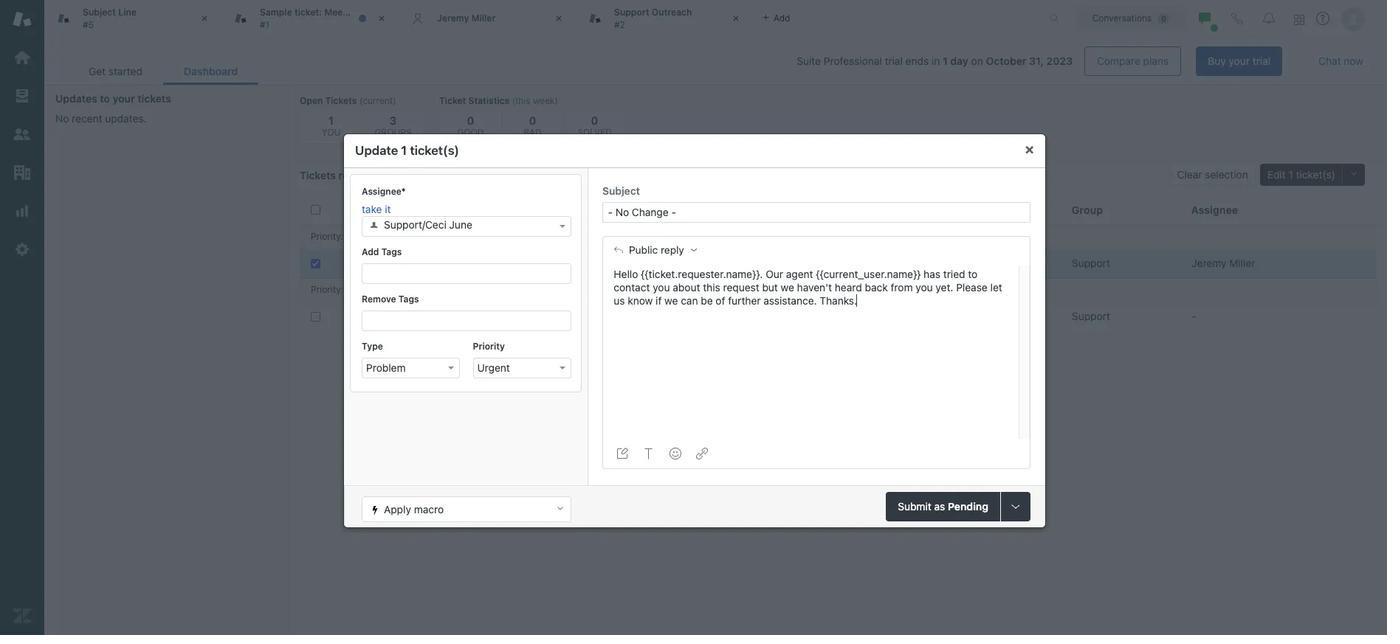 Task type: describe. For each thing, give the bounding box(es) containing it.
0 vertical spatial tickets
[[325, 95, 357, 106]]

requester for requester
[[650, 204, 703, 216]]

subject for subject line #5
[[83, 7, 116, 18]]

what
[[478, 171, 500, 182]]

line for subject line
[[519, 310, 539, 323]]

compare
[[1097, 55, 1141, 67]]

suite
[[797, 55, 821, 67]]

outreach
[[652, 7, 692, 18]]

haven't
[[797, 281, 832, 294]]

buy your trial
[[1208, 55, 1271, 67]]

close image for tab containing subject line
[[197, 11, 212, 26]]

jeremy inside "grid"
[[1192, 257, 1227, 270]]

urgent button
[[473, 358, 571, 378]]

type
[[361, 341, 383, 352]]

get started image
[[13, 48, 32, 67]]

updates
[[55, 92, 97, 105]]

it
[[385, 203, 391, 215]]

organizations image
[[13, 163, 32, 182]]

format text image
[[643, 448, 655, 460]]

close image for tab containing support outreach
[[729, 11, 744, 26]]

arrow up image
[[555, 503, 565, 513]]

subject for subject line
[[480, 310, 516, 323]]

2 close image from the left
[[374, 11, 389, 26]]

1 down groups on the left
[[401, 143, 407, 158]]

has
[[924, 268, 940, 280]]

no
[[55, 112, 69, 125]]

(
[[459, 169, 463, 182]]

draft mode image
[[616, 448, 628, 460]]

apply macro
[[384, 503, 444, 515]]

2 you from the left
[[916, 281, 933, 294]]

macro
[[414, 503, 444, 515]]

ticket(s) for edit 1 ticket(s)
[[1296, 168, 1336, 181]]

heard
[[835, 281, 862, 294]]

arrow down image for support/ceci june button
[[559, 225, 565, 228]]

1 inside 'button'
[[1289, 168, 1294, 181]]

support outreach #2
[[614, 7, 692, 30]]

#5 inside "grid"
[[423, 310, 435, 323]]

conversations button
[[1077, 6, 1186, 30]]

good
[[457, 127, 484, 138]]

hello
[[614, 268, 638, 280]]

take
[[361, 203, 382, 215]]

zendesk support image
[[13, 10, 32, 29]]

add link (cmd k) image
[[696, 448, 708, 460]]

solved
[[578, 127, 612, 138]]

priority : urgent
[[311, 231, 376, 242]]

back
[[865, 281, 888, 294]]

apply
[[384, 503, 411, 515]]

: for urgent
[[341, 231, 344, 242]]

0 good
[[457, 114, 484, 138]]

compare plans button
[[1085, 47, 1182, 76]]

1 vertical spatial miller
[[1230, 257, 1256, 270]]

customers image
[[13, 125, 32, 144]]

attention
[[411, 169, 456, 182]]

contact
[[614, 281, 650, 294]]

#2
[[614, 19, 625, 30]]

open for open
[[357, 258, 380, 269]]

brad
[[650, 257, 673, 270]]

ticket(s) for update 1 ticket(s)
[[410, 143, 459, 158]]

arrow down image
[[559, 367, 565, 370]]

chat now button
[[1307, 47, 1376, 76]]

tab containing support outreach
[[576, 0, 753, 37]]

1 vertical spatial -
[[1192, 310, 1197, 323]]

public reply button
[[601, 234, 709, 265]]

0 for 0 bad
[[529, 114, 536, 127]]

professional
[[824, 55, 882, 67]]

tab list containing get started
[[68, 58, 259, 85]]

tried
[[943, 268, 965, 280]]

October 31, 2023 text field
[[986, 55, 1073, 67]]

ticket statistics (this week)
[[439, 95, 558, 106]]

get started tab
[[68, 58, 163, 85]]

from
[[891, 281, 913, 294]]

week)
[[533, 95, 558, 106]]

{{ticket.requester.name}}.
[[641, 268, 763, 280]]

request
[[723, 281, 759, 294]]

{{current_user.name}}
[[816, 268, 921, 280]]

your inside the buy your trial button
[[1229, 55, 1250, 67]]

1 you from the left
[[653, 281, 670, 294]]

add tags
[[361, 246, 402, 257]]

0 vertical spatial we
[[781, 281, 794, 294]]

sample
[[260, 7, 292, 18]]

group
[[1072, 204, 1104, 216]]

further
[[728, 294, 761, 307]]

(this
[[512, 95, 531, 106]]

support for subject line
[[1072, 310, 1111, 323]]

ticket for ticket statistics (this week)
[[439, 95, 466, 106]]

ticket
[[365, 7, 390, 18]]

ticket for ticket status
[[347, 204, 379, 216]]

×
[[1025, 140, 1034, 157]]

status
[[382, 204, 414, 216]]

your for tickets requiring your attention
[[386, 169, 408, 182]]

1 vertical spatial we
[[664, 294, 678, 307]]

tab containing subject line
[[44, 0, 222, 37]]

is
[[503, 171, 509, 182]]

please
[[956, 281, 988, 294]]

0 for 0 solved
[[591, 114, 598, 127]]

reply
[[661, 244, 684, 256]]

on
[[972, 55, 983, 67]]

groups
[[375, 127, 412, 138]]

edit
[[1268, 168, 1286, 181]]

1 inside 1 you
[[329, 114, 334, 127]]

3 groups
[[375, 114, 412, 138]]

remove
[[361, 294, 396, 305]]

get
[[89, 65, 106, 78]]

day
[[951, 55, 969, 67]]

clear selection button
[[1169, 164, 1257, 186]]

Select All Tickets checkbox
[[311, 205, 320, 215]]

plans
[[1144, 55, 1169, 67]]

1 you
[[322, 114, 341, 138]]

support for test
[[1072, 257, 1111, 270]]

jeremy miller inside "grid"
[[1192, 257, 1256, 270]]

: for -
[[341, 285, 344, 296]]

october
[[986, 55, 1027, 67]]

problem
[[366, 361, 405, 374]]

submit as pending
[[898, 500, 988, 513]]

assignee* take it
[[361, 186, 405, 215]]

priority for priority
[[473, 341, 505, 352]]

1 inside section
[[943, 55, 948, 67]]

thanks.
[[820, 294, 857, 307]]

tags for add tags
[[381, 246, 402, 257]]

clear selection
[[1178, 168, 1249, 181]]

statistics
[[469, 95, 510, 106]]

get started
[[89, 65, 142, 78]]

let
[[990, 281, 1002, 294]]



Task type: locate. For each thing, give the bounding box(es) containing it.
tickets up select all tickets checkbox
[[300, 169, 336, 182]]

open up 1 you
[[300, 95, 323, 106]]

line
[[118, 7, 137, 18], [519, 310, 539, 323]]

line inside subject line 'link'
[[519, 310, 539, 323]]

0 vertical spatial ticket(s)
[[410, 143, 459, 158]]

conversations
[[1093, 12, 1152, 23]]

jeremy miller inside tab
[[437, 12, 496, 23]]

urgent up the "add"
[[346, 231, 376, 242]]

#3
[[423, 257, 435, 270]]

1 tab from the left
[[44, 0, 222, 37]]

as
[[934, 500, 945, 513]]

line up started
[[118, 7, 137, 18]]

requester updated
[[805, 204, 904, 216]]

views image
[[13, 86, 32, 106]]

updates to your tickets no recent updates.
[[55, 92, 171, 125]]

close image right the
[[374, 11, 389, 26]]

1 requester from the left
[[650, 204, 703, 216]]

buy
[[1208, 55, 1226, 67]]

requiring
[[339, 169, 383, 182]]

trial left ends
[[885, 55, 903, 67]]

be
[[701, 294, 713, 307]]

0 vertical spatial jeremy
[[437, 12, 469, 23]]

started
[[108, 65, 142, 78]]

ticket(s) right edit
[[1296, 168, 1336, 181]]

#5 up get
[[83, 19, 94, 30]]

0 horizontal spatial subject
[[83, 7, 116, 18]]

to inside updates to your tickets no recent updates.
[[100, 92, 110, 105]]

#5
[[83, 19, 94, 30], [423, 310, 435, 323]]

0 vertical spatial line
[[118, 7, 137, 18]]

0 horizontal spatial arrow down image
[[448, 367, 454, 370]]

subject inside subject line #5
[[83, 7, 116, 18]]

sample ticket: meet the ticket #1
[[260, 7, 390, 30]]

oct
[[805, 257, 823, 270]]

0 horizontal spatial line
[[118, 7, 137, 18]]

3
[[390, 114, 397, 127]]

0 horizontal spatial urgent
[[346, 231, 376, 242]]

grid
[[289, 196, 1388, 636]]

tabs tab list
[[44, 0, 1035, 37]]

1 horizontal spatial you
[[916, 281, 933, 294]]

jeremy miller
[[437, 12, 496, 23], [1192, 257, 1256, 270]]

admin image
[[13, 240, 32, 259]]

we right if at the top of page
[[664, 294, 678, 307]]

problem button
[[361, 358, 460, 378]]

tickets
[[138, 92, 171, 105]]

0 vertical spatial ticket
[[439, 95, 466, 106]]

subject down the test link
[[480, 310, 516, 323]]

1 horizontal spatial open
[[357, 258, 380, 269]]

line for subject line #5
[[118, 7, 137, 18]]

arrow down image inside support/ceci june button
[[559, 225, 565, 228]]

1 down open tickets (current) at left
[[329, 114, 334, 127]]

arrow down image
[[559, 225, 565, 228], [448, 367, 454, 370]]

1 right in
[[943, 55, 948, 67]]

1 vertical spatial support
[[1072, 257, 1111, 270]]

close image for jeremy miller tab in the top left of the page
[[552, 11, 566, 26]]

)
[[469, 169, 473, 182]]

to up the please
[[968, 268, 978, 280]]

1 close image from the left
[[197, 11, 212, 26]]

1 : from the top
[[341, 231, 344, 242]]

we up assistance.
[[781, 281, 794, 294]]

close image right outreach
[[729, 11, 744, 26]]

0 inside 0 solved
[[591, 114, 598, 127]]

tags for remove tags
[[398, 294, 419, 305]]

support/ceci june
[[384, 219, 472, 231]]

#1
[[260, 19, 270, 30]]

to inside hello {{ticket.requester.name}}. our agent {{current_user.name}} has tried to contact you about this request but we haven't heard back from you yet. please let us know if we can be of further assistance. thanks.
[[968, 268, 978, 280]]

4 close image from the left
[[729, 11, 744, 26]]

2 horizontal spatial subject
[[602, 185, 640, 197]]

subject for subject
[[602, 185, 640, 197]]

3 close image from the left
[[552, 11, 566, 26]]

1 horizontal spatial requester
[[805, 204, 858, 216]]

trial for your
[[1253, 55, 1271, 67]]

ends
[[906, 55, 929, 67]]

1 0 from the left
[[467, 114, 474, 127]]

2 vertical spatial priority
[[473, 341, 505, 352]]

1 vertical spatial #5
[[423, 310, 435, 323]]

2 tab from the left
[[222, 0, 399, 37]]

open
[[300, 95, 323, 106], [357, 258, 380, 269]]

1 vertical spatial priority
[[311, 285, 341, 296]]

:
[[341, 231, 344, 242], [341, 285, 344, 296]]

#5 inside subject line #5
[[83, 19, 94, 30]]

update
[[355, 143, 398, 158]]

0 vertical spatial support
[[614, 7, 650, 18]]

update 1 ticket(s)
[[355, 143, 459, 158]]

tickets
[[325, 95, 357, 106], [300, 169, 336, 182]]

2
[[463, 169, 469, 182]]

1 horizontal spatial your
[[386, 169, 408, 182]]

ticket up 0 good
[[439, 95, 466, 106]]

assignee
[[1192, 204, 1239, 216]]

1 vertical spatial arrow down image
[[448, 367, 454, 370]]

2 horizontal spatial your
[[1229, 55, 1250, 67]]

assignee*
[[361, 186, 405, 197]]

0 inside 0 bad
[[529, 114, 536, 127]]

priority left the remove
[[311, 285, 341, 296]]

None checkbox
[[311, 259, 320, 268], [311, 312, 320, 322], [311, 259, 320, 268], [311, 312, 320, 322]]

0 horizontal spatial #5
[[83, 19, 94, 30]]

ticket inside "grid"
[[347, 204, 379, 216]]

0 vertical spatial -
[[346, 285, 350, 296]]

line up urgent button
[[519, 310, 539, 323]]

3 tab from the left
[[576, 0, 753, 37]]

priority for priority : urgent
[[311, 231, 341, 242]]

31,
[[1030, 55, 1044, 67]]

arrow down image for problem button
[[448, 367, 454, 370]]

2 vertical spatial support
[[1072, 310, 1111, 323]]

oct 23
[[805, 257, 838, 270]]

take it link
[[361, 203, 571, 216]]

23
[[825, 257, 838, 270]]

0 vertical spatial :
[[341, 231, 344, 242]]

this?
[[512, 171, 532, 182]]

0 vertical spatial tags
[[381, 246, 402, 257]]

to
[[100, 92, 110, 105], [968, 268, 978, 280]]

test link
[[480, 257, 500, 270]]

get help image
[[1317, 12, 1330, 25]]

1 horizontal spatial urgent
[[477, 361, 510, 374]]

1 horizontal spatial trial
[[1253, 55, 1271, 67]]

1 horizontal spatial line
[[519, 310, 539, 323]]

0 inside 0 good
[[467, 114, 474, 127]]

remove tags
[[361, 294, 419, 305]]

#5 down #3
[[423, 310, 435, 323]]

tab containing sample ticket: meet the ticket
[[222, 0, 399, 37]]

you
[[322, 127, 341, 138]]

urgent down subject line 'link'
[[477, 361, 510, 374]]

0 vertical spatial open
[[300, 95, 323, 106]]

trial right buy
[[1253, 55, 1271, 67]]

know
[[628, 294, 653, 307]]

jeremy miller tab
[[399, 0, 576, 37]]

support/ceci
[[384, 219, 446, 231]]

1 vertical spatial urgent
[[477, 361, 510, 374]]

can
[[681, 294, 698, 307]]

0 horizontal spatial requester
[[650, 204, 703, 216]]

1 vertical spatial to
[[968, 268, 978, 280]]

1 vertical spatial tickets
[[300, 169, 336, 182]]

1 horizontal spatial ticket(s)
[[1296, 168, 1336, 181]]

2 vertical spatial your
[[386, 169, 408, 182]]

0 horizontal spatial 0
[[467, 114, 474, 127]]

1 vertical spatial ticket
[[347, 204, 379, 216]]

2 0 from the left
[[529, 114, 536, 127]]

1 vertical spatial subject
[[602, 185, 640, 197]]

1 horizontal spatial jeremy miller
[[1192, 257, 1256, 270]]

requester for requester updated
[[805, 204, 858, 216]]

1 vertical spatial jeremy miller
[[1192, 257, 1256, 270]]

0 horizontal spatial trial
[[885, 55, 903, 67]]

1 horizontal spatial miller
[[1230, 257, 1256, 270]]

1 horizontal spatial #5
[[423, 310, 435, 323]]

0 vertical spatial miller
[[472, 12, 496, 23]]

ticket(s) up 'attention'
[[410, 143, 459, 158]]

close image left #2 at left top
[[552, 11, 566, 26]]

1 horizontal spatial 0
[[529, 114, 536, 127]]

0 horizontal spatial your
[[113, 92, 135, 105]]

ticket:
[[295, 7, 322, 18]]

your up assignee*
[[386, 169, 408, 182]]

1 right edit
[[1289, 168, 1294, 181]]

tab
[[44, 0, 222, 37], [222, 0, 399, 37], [576, 0, 753, 37]]

0 for 0 good
[[467, 114, 474, 127]]

grid containing ticket status
[[289, 196, 1388, 636]]

0 down statistics
[[467, 114, 474, 127]]

insert emojis image
[[669, 448, 681, 460]]

your inside updates to your tickets no recent updates.
[[113, 92, 135, 105]]

2 : from the top
[[341, 285, 344, 296]]

updated
[[861, 204, 904, 216]]

2 vertical spatial subject
[[480, 310, 516, 323]]

the
[[349, 7, 363, 18]]

-
[[346, 285, 350, 296], [1192, 310, 1197, 323]]

arrow down image inside problem button
[[448, 367, 454, 370]]

None text field
[[602, 202, 1031, 223]]

close image up dashboard
[[197, 11, 212, 26]]

2 horizontal spatial 0
[[591, 114, 598, 127]]

to up recent
[[100, 92, 110, 105]]

subject inside 'link'
[[480, 310, 516, 323]]

assistance.
[[763, 294, 817, 307]]

0 horizontal spatial we
[[664, 294, 678, 307]]

your right buy
[[1229, 55, 1250, 67]]

priority for priority : -
[[311, 285, 341, 296]]

1 horizontal spatial ticket
[[439, 95, 466, 106]]

0 horizontal spatial -
[[346, 285, 350, 296]]

submit
[[898, 500, 931, 513]]

section containing suite professional trial ends in
[[271, 47, 1283, 76]]

you down has
[[916, 281, 933, 294]]

0 vertical spatial to
[[100, 92, 110, 105]]

0 horizontal spatial jeremy
[[437, 12, 469, 23]]

0 vertical spatial jeremy miller
[[437, 12, 496, 23]]

× link
[[1025, 140, 1034, 157]]

open down the "add"
[[357, 258, 380, 269]]

0 solved
[[578, 114, 612, 138]]

trial inside button
[[1253, 55, 1271, 67]]

0 vertical spatial urgent
[[346, 231, 376, 242]]

chat
[[1319, 55, 1342, 67]]

open inside "grid"
[[357, 258, 380, 269]]

about
[[673, 281, 700, 294]]

1 vertical spatial tags
[[398, 294, 419, 305]]

Public reply composer text field
[[607, 265, 1014, 308]]

1 vertical spatial jeremy
[[1192, 257, 1227, 270]]

2 trial from the left
[[1253, 55, 1271, 67]]

tickets up 1 you
[[325, 95, 357, 106]]

requester
[[650, 204, 703, 216], [805, 204, 858, 216]]

1 horizontal spatial jeremy
[[1192, 257, 1227, 270]]

us
[[614, 294, 625, 307]]

you up if at the top of page
[[653, 281, 670, 294]]

2 requester from the left
[[805, 204, 858, 216]]

0 horizontal spatial jeremy miller
[[437, 12, 496, 23]]

line inside subject line #5
[[118, 7, 137, 18]]

1 vertical spatial line
[[519, 310, 539, 323]]

None field
[[362, 264, 570, 280], [362, 311, 570, 327], [362, 264, 570, 280], [362, 311, 570, 327]]

ticket
[[439, 95, 466, 106], [347, 204, 379, 216]]

urgent inside button
[[477, 361, 510, 374]]

close image
[[197, 11, 212, 26], [374, 11, 389, 26], [552, 11, 566, 26], [729, 11, 744, 26]]

priority down subject line 'link'
[[473, 341, 505, 352]]

your up updates. at the left of page
[[113, 92, 135, 105]]

agent
[[786, 268, 813, 280]]

1 trial from the left
[[885, 55, 903, 67]]

tags right the "add"
[[381, 246, 402, 257]]

requester left updated
[[805, 204, 858, 216]]

tags right the remove
[[398, 294, 419, 305]]

subject up public at the left of the page
[[602, 185, 640, 197]]

priority down select all tickets checkbox
[[311, 231, 341, 242]]

0 vertical spatial priority
[[311, 231, 341, 242]]

1 vertical spatial open
[[357, 258, 380, 269]]

1 horizontal spatial to
[[968, 268, 978, 280]]

miller inside tab
[[472, 12, 496, 23]]

requester up reply at the top left of the page
[[650, 204, 703, 216]]

recent
[[72, 112, 102, 125]]

1 horizontal spatial -
[[1192, 310, 1197, 323]]

section
[[271, 47, 1283, 76]]

subject line #5
[[83, 7, 137, 30]]

zendesk products image
[[1295, 14, 1305, 25]]

bad
[[524, 127, 542, 138]]

your for updates to your tickets
[[113, 92, 135, 105]]

june
[[449, 219, 472, 231]]

subject up get
[[83, 7, 116, 18]]

jeremy inside tab
[[437, 12, 469, 23]]

dashboard
[[184, 65, 238, 78]]

0 vertical spatial #5
[[83, 19, 94, 30]]

of
[[715, 294, 725, 307]]

0 down (this
[[529, 114, 536, 127]]

urgent
[[346, 231, 376, 242], [477, 361, 510, 374]]

zendesk image
[[13, 607, 32, 626]]

urgent inside "grid"
[[346, 231, 376, 242]]

1 vertical spatial ticket(s)
[[1296, 168, 1336, 181]]

meet
[[324, 7, 346, 18]]

1 vertical spatial :
[[341, 285, 344, 296]]

open for open tickets (current)
[[300, 95, 323, 106]]

tags
[[381, 246, 402, 257], [398, 294, 419, 305]]

if
[[655, 294, 662, 307]]

chat now
[[1319, 55, 1364, 67]]

trial for professional
[[885, 55, 903, 67]]

support inside support outreach #2
[[614, 7, 650, 18]]

displays possible ticket submission types image
[[1010, 501, 1022, 513]]

tab list
[[68, 58, 259, 85]]

priority : -
[[311, 285, 350, 296]]

1 horizontal spatial subject
[[480, 310, 516, 323]]

0 horizontal spatial you
[[653, 281, 670, 294]]

yet.
[[936, 281, 953, 294]]

0 right 0 bad
[[591, 114, 598, 127]]

0 horizontal spatial ticket
[[347, 204, 379, 216]]

0 vertical spatial arrow down image
[[559, 225, 565, 228]]

0 horizontal spatial to
[[100, 92, 110, 105]]

1 vertical spatial your
[[113, 92, 135, 105]]

main element
[[0, 0, 44, 636]]

3 0 from the left
[[591, 114, 598, 127]]

0 horizontal spatial miller
[[472, 12, 496, 23]]

ticket(s) inside 'button'
[[1296, 168, 1336, 181]]

close image inside jeremy miller tab
[[552, 11, 566, 26]]

1 horizontal spatial we
[[781, 281, 794, 294]]

0 horizontal spatial open
[[300, 95, 323, 106]]

hello {{ticket.requester.name}}. our agent {{current_user.name}} has tried to contact you about this request but we haven't heard back from you yet. please let us know if we can be of further assistance. thanks.
[[614, 268, 1002, 307]]

ticket left it
[[347, 204, 379, 216]]

1 horizontal spatial arrow down image
[[559, 225, 565, 228]]

reporting image
[[13, 202, 32, 221]]

jeremy
[[437, 12, 469, 23], [1192, 257, 1227, 270]]

0 vertical spatial your
[[1229, 55, 1250, 67]]

but
[[762, 281, 778, 294]]

0 vertical spatial subject
[[83, 7, 116, 18]]

open tickets (current)
[[300, 95, 396, 106]]

subject line link
[[480, 310, 539, 323]]

0 horizontal spatial ticket(s)
[[410, 143, 459, 158]]



Task type: vqa. For each thing, say whether or not it's contained in the screenshot.
the leftmost Requester
yes



